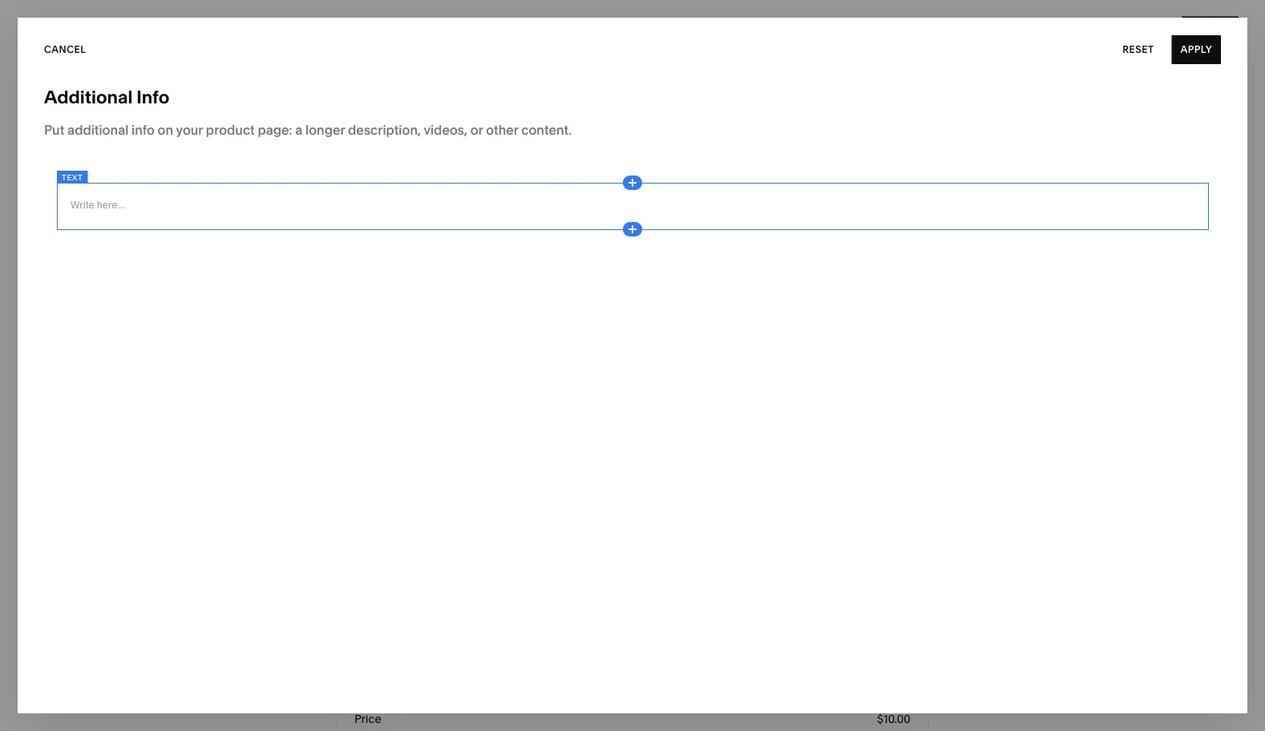 Task type: vqa. For each thing, say whether or not it's contained in the screenshot.
the left No
no



Task type: locate. For each thing, give the bounding box(es) containing it.
other
[[486, 122, 519, 138]]

images
[[26, 111, 72, 126]]

create down 'store'
[[45, 222, 81, 235]]

description,
[[348, 122, 421, 138]]

the
[[650, 703, 667, 716]]

cancel button
[[44, 35, 95, 64]]

upgrade
[[542, 703, 588, 716]]

to
[[182, 181, 194, 196], [176, 222, 187, 235], [616, 703, 627, 716]]

longer
[[306, 122, 345, 138]]

0 horizontal spatial create
[[45, 222, 81, 235]]

details
[[26, 84, 69, 100]]

create left physical
[[573, 17, 607, 30]]

adding
[[77, 181, 120, 196]]

most
[[670, 703, 696, 716]]

14
[[498, 703, 509, 716]]

of
[[719, 703, 729, 716]]

product
[[206, 122, 255, 138], [132, 222, 174, 235]]

1 vertical spatial product
[[132, 222, 174, 235]]

your left first
[[83, 222, 106, 235]]

tools
[[71, 217, 103, 232]]

products
[[123, 181, 179, 196]]

0 horizontal spatial product
[[132, 222, 174, 235]]

save button
[[1183, 16, 1239, 45]]

info
[[137, 86, 169, 108]]

price
[[355, 713, 382, 726]]

product
[[653, 17, 693, 30]]

to right products
[[182, 181, 194, 196]]

start
[[45, 181, 74, 196]]

2 vertical spatial to
[[616, 703, 627, 716]]

Price text field
[[566, 702, 911, 732]]

additional
[[67, 122, 129, 138]]

Eucalyptus Face Scrub field
[[364, 186, 902, 204]]

1 horizontal spatial product
[[206, 122, 255, 138]]

text
[[62, 172, 83, 182]]

1 horizontal spatial create
[[573, 17, 607, 30]]

trial
[[434, 703, 454, 716]]

1 vertical spatial to
[[176, 222, 187, 235]]

product right first
[[132, 222, 174, 235]]

1 vertical spatial create
[[45, 222, 81, 235]]

0 vertical spatial create
[[573, 17, 607, 30]]

your
[[176, 122, 203, 138], [197, 181, 224, 196], [83, 222, 106, 235], [732, 703, 755, 716]]

reset button
[[1123, 35, 1164, 64]]

start adding products to your store create your first product to start selling.
[[45, 181, 253, 235]]

text element
[[57, 171, 1209, 237]]

create
[[573, 17, 607, 30], [45, 222, 81, 235]]

page:
[[258, 122, 292, 138]]

0 vertical spatial product
[[206, 122, 255, 138]]

on
[[158, 122, 173, 138]]

tab list
[[1093, 22, 1167, 48]]

organization
[[26, 190, 105, 206]]

now
[[591, 703, 613, 716]]

to left get
[[616, 703, 627, 716]]

0 vertical spatial to
[[182, 181, 194, 196]]

put additional info on your product page: a longer description, videos, or other content.
[[44, 122, 572, 138]]

to left start
[[176, 222, 187, 235]]

out
[[699, 703, 716, 716]]

product left page:
[[206, 122, 255, 138]]

row group
[[0, 40, 318, 685]]

info
[[132, 122, 155, 138]]

videos,
[[424, 122, 468, 138]]



Task type: describe. For each thing, give the bounding box(es) containing it.
your right the of
[[732, 703, 755, 716]]

selling
[[26, 217, 68, 232]]

your
[[408, 703, 431, 716]]

first
[[109, 222, 129, 235]]

create physical product
[[573, 17, 693, 30]]

physical
[[609, 17, 651, 30]]

reset
[[1123, 44, 1155, 55]]

product inside start adding products to your store create your first product to start selling.
[[132, 222, 174, 235]]

your trial ends in 14 days. upgrade now to get the most out of your site.
[[408, 703, 779, 716]]

save
[[1192, 25, 1218, 37]]

content.
[[522, 122, 572, 138]]

apply button
[[1172, 35, 1222, 64]]

create inside start adding products to your store create your first product to start selling.
[[45, 222, 81, 235]]

a
[[295, 122, 303, 138]]

store
[[45, 198, 76, 214]]

fulfillment
[[26, 164, 90, 179]]

selling.
[[216, 222, 253, 235]]

site.
[[758, 703, 779, 716]]

in
[[486, 703, 495, 716]]

additional info
[[44, 86, 169, 108]]

put
[[44, 122, 64, 138]]

or
[[471, 122, 483, 138]]

days.
[[511, 703, 539, 716]]

cancel
[[44, 44, 86, 55]]

your up start
[[197, 181, 224, 196]]

apply
[[1181, 44, 1213, 55]]

Search items… text field
[[53, 107, 287, 143]]

get
[[629, 703, 647, 716]]

all
[[26, 77, 49, 98]]

additional
[[44, 86, 133, 108]]

ends
[[457, 703, 483, 716]]

your right on in the left top of the page
[[176, 122, 203, 138]]

start
[[190, 222, 213, 235]]

selling tools
[[26, 217, 103, 232]]



